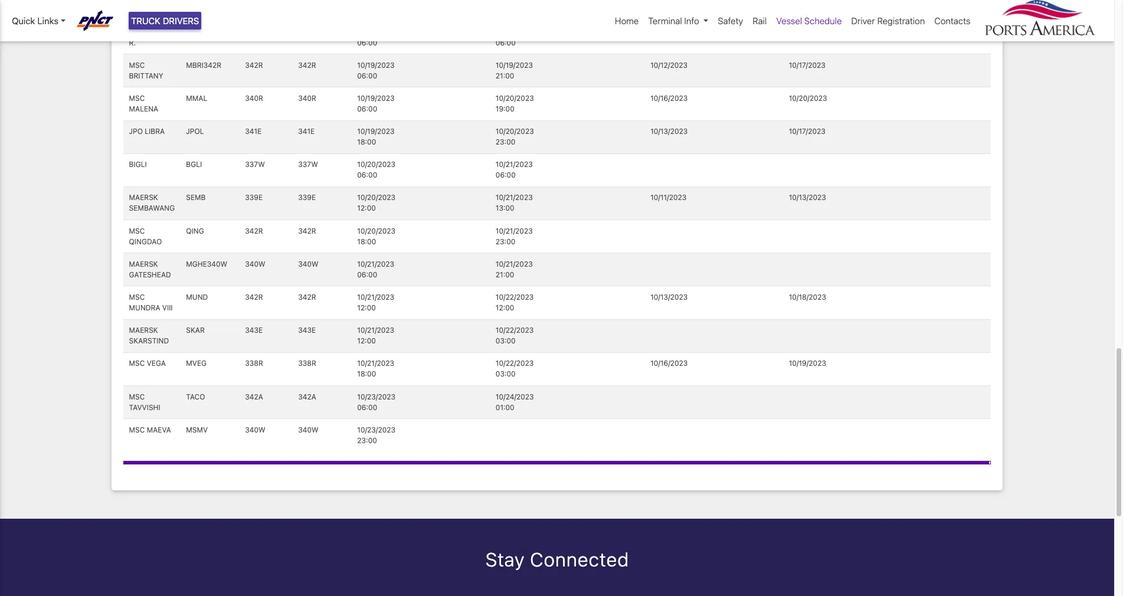 Task type: vqa. For each thing, say whether or not it's contained in the screenshot.
Customerservice@Pnct.Net
no



Task type: locate. For each thing, give the bounding box(es) containing it.
2 10/22/2023 from the top
[[496, 326, 534, 335]]

2 maersk from the top
[[129, 260, 158, 269]]

10/19/2023 06:00 for 340r
[[357, 94, 395, 113]]

0 horizontal spatial 340r
[[245, 94, 263, 103]]

2 21:00 from the top
[[496, 270, 514, 279]]

safety link
[[713, 9, 748, 32]]

18:00 inside 10/21/2023 18:00
[[357, 370, 376, 379]]

03:00
[[496, 337, 516, 346], [496, 370, 516, 379]]

10/16/2023 for 10/19/2023
[[651, 359, 688, 368]]

10/20/2023
[[496, 94, 534, 103], [789, 94, 828, 103], [496, 127, 534, 136], [357, 160, 396, 169], [357, 193, 396, 202], [357, 227, 396, 235]]

1 horizontal spatial 343e
[[298, 326, 316, 335]]

1 vertical spatial 03:00
[[496, 370, 516, 379]]

2 10/19/2023 06:00 from the top
[[357, 94, 395, 113]]

mbri342r
[[186, 61, 221, 70]]

23:00 inside 10/23/2023 23:00
[[357, 436, 377, 445]]

06:00 inside the 10/20/2023 06:00
[[357, 171, 377, 180]]

10/21/2023 18:00
[[357, 359, 395, 379]]

10/19/2023
[[357, 61, 395, 70], [496, 61, 533, 70], [357, 94, 395, 103], [357, 127, 395, 136], [789, 359, 827, 368]]

msc left vega
[[129, 359, 145, 368]]

21:00 up 10/20/2023 19:00
[[496, 71, 514, 80]]

1 21:00 from the top
[[496, 71, 514, 80]]

msc up the r.
[[129, 27, 145, 36]]

10/22/2023 up 10/24/2023 at the left bottom of the page
[[496, 359, 534, 368]]

1 10/22/2023 from the top
[[496, 293, 534, 302]]

msc maeva
[[129, 426, 171, 434]]

mmal
[[186, 94, 207, 103]]

1 horizontal spatial 341e
[[298, 127, 315, 136]]

10/16/2023
[[651, 94, 688, 103], [651, 359, 688, 368]]

maersk up the sembawang
[[129, 193, 158, 202]]

0 vertical spatial 10/19/2023 06:00
[[357, 61, 395, 80]]

1 vertical spatial 10/21/2023 06:00
[[357, 260, 395, 279]]

msc inside msc julia r.
[[129, 27, 145, 36]]

06:00 inside 10/23/2023 06:00
[[357, 403, 377, 412]]

msc inside msc qingdao
[[129, 227, 145, 235]]

03:00 down 10/22/2023 12:00
[[496, 337, 516, 346]]

maersk inside maersk sembawang
[[129, 193, 158, 202]]

21:00 inside "10/21/2023 21:00"
[[496, 270, 514, 279]]

julia
[[147, 27, 167, 36]]

msc up tavvishi
[[129, 392, 145, 401]]

1 10/22/2023 03:00 from the top
[[496, 326, 534, 346]]

2 vertical spatial maersk
[[129, 326, 158, 335]]

msc up the 'malena'
[[129, 94, 145, 103]]

jpo libra
[[129, 127, 165, 136]]

msc mundra viii
[[129, 293, 173, 312]]

2 338r from the left
[[298, 359, 316, 368]]

21:00 up 10/22/2023 12:00
[[496, 270, 514, 279]]

10/20/2023 for 10/20/2023 06:00
[[357, 160, 396, 169]]

jpo
[[129, 127, 143, 136]]

maersk inside maersk skarstind
[[129, 326, 158, 335]]

0 horizontal spatial 341e
[[245, 127, 262, 136]]

msc for msc vega
[[129, 359, 145, 368]]

msc malena
[[129, 94, 158, 113]]

18:00 inside 10/20/2023 18:00
[[357, 237, 376, 246]]

1 maersk from the top
[[129, 193, 158, 202]]

msc for msc tavvishi
[[129, 392, 145, 401]]

truck drivers
[[131, 15, 199, 26]]

1 horizontal spatial 342a
[[298, 392, 316, 401]]

1 10/16/2023 from the top
[[651, 94, 688, 103]]

23:00
[[496, 138, 516, 146], [496, 237, 516, 246], [357, 436, 377, 445]]

0 horizontal spatial 343e
[[245, 326, 263, 335]]

10/22/2023 03:00 down 10/22/2023 12:00
[[496, 326, 534, 346]]

10/20/2023 for 10/20/2023 19:00
[[496, 94, 534, 103]]

msc inside msc tavvishi
[[129, 392, 145, 401]]

0 horizontal spatial 339e
[[245, 193, 263, 202]]

12:00
[[357, 204, 376, 213], [357, 304, 376, 312], [496, 304, 514, 312], [357, 337, 376, 346]]

maersk inside maersk gateshead
[[129, 260, 158, 269]]

10/22/2023 down "10/21/2023 21:00"
[[496, 293, 534, 302]]

1 10/19/2023 06:00 from the top
[[357, 61, 395, 80]]

mghe340w
[[186, 260, 227, 269]]

2 18:00 from the top
[[357, 237, 376, 246]]

2 msc from the top
[[129, 61, 145, 70]]

23:00 down 10/23/2023 06:00 on the left bottom
[[357, 436, 377, 445]]

10/23/2023 down 10/21/2023 18:00
[[357, 392, 396, 401]]

10/19/2023 for 10/20/2023 19:00
[[357, 94, 395, 103]]

maersk for maersk gateshead
[[129, 260, 158, 269]]

2 vertical spatial 23:00
[[357, 436, 377, 445]]

7 msc from the top
[[129, 392, 145, 401]]

23:00 for 10/20/2023 23:00
[[496, 138, 516, 146]]

3 maersk from the top
[[129, 326, 158, 335]]

msc for msc brittany
[[129, 61, 145, 70]]

0 vertical spatial 21:00
[[496, 71, 514, 80]]

2 vertical spatial 10/22/2023
[[496, 359, 534, 368]]

3 10/22/2023 from the top
[[496, 359, 534, 368]]

1 03:00 from the top
[[496, 337, 516, 346]]

connected
[[530, 549, 629, 571]]

10/23/2023 down 10/23/2023 06:00 on the left bottom
[[357, 426, 396, 434]]

21:00 for 10/19/2023 21:00
[[496, 71, 514, 80]]

1 horizontal spatial 340r
[[298, 94, 316, 103]]

10/16/2023 for 10/20/2023
[[651, 94, 688, 103]]

1 10/23/2023 from the top
[[357, 392, 396, 401]]

msc for msc maeva
[[129, 426, 145, 434]]

0 vertical spatial 03:00
[[496, 337, 516, 346]]

342a
[[245, 392, 263, 401], [298, 392, 316, 401]]

contacts link
[[930, 9, 976, 32]]

4 msc from the top
[[129, 227, 145, 235]]

2 10/23/2023 from the top
[[357, 426, 396, 434]]

skarstind
[[129, 337, 169, 346]]

3 msc from the top
[[129, 94, 145, 103]]

6 msc from the top
[[129, 359, 145, 368]]

1 horizontal spatial 338r
[[298, 359, 316, 368]]

maersk
[[129, 193, 158, 202], [129, 260, 158, 269], [129, 326, 158, 335]]

1 343e from the left
[[245, 326, 263, 335]]

1 vertical spatial 10/16/2023
[[651, 359, 688, 368]]

03:00 up 10/24/2023 at the left bottom of the page
[[496, 370, 516, 379]]

10/21/2023 06:00 up 10/21/2023 13:00
[[496, 160, 533, 180]]

0 vertical spatial 10/22/2023 03:00
[[496, 326, 534, 346]]

10/13/2023 for 10/17/2023
[[651, 127, 688, 136]]

23:00 up "10/21/2023 21:00"
[[496, 237, 516, 246]]

1 vertical spatial 10/17/2023
[[789, 127, 826, 136]]

msc inside msc mundra viii
[[129, 293, 145, 302]]

2 10/21/2023 12:00 from the top
[[357, 326, 395, 346]]

msc for msc mundra viii
[[129, 293, 145, 302]]

1 vertical spatial 23:00
[[496, 237, 516, 246]]

msc qingdao
[[129, 227, 162, 246]]

maersk up gateshead
[[129, 260, 158, 269]]

stay connected
[[485, 549, 629, 571]]

1 vertical spatial 21:00
[[496, 270, 514, 279]]

342r
[[245, 61, 263, 70], [298, 61, 316, 70], [245, 227, 263, 235], [298, 227, 316, 235], [245, 293, 263, 302], [298, 293, 316, 302]]

10/20/2023 19:00
[[496, 94, 534, 113]]

12:00 inside '10/20/2023 12:00'
[[357, 204, 376, 213]]

1 vertical spatial 10/23/2023
[[357, 426, 396, 434]]

1 horizontal spatial 339e
[[298, 193, 316, 202]]

1 341e from the left
[[245, 127, 262, 136]]

18:00 up the 10/20/2023 06:00
[[357, 138, 376, 146]]

msc julia r.
[[129, 27, 167, 47]]

msc up qingdao
[[129, 227, 145, 235]]

msc inside msc brittany
[[129, 61, 145, 70]]

1 horizontal spatial 337w
[[298, 160, 318, 169]]

10/20/2023 for 10/20/2023 18:00
[[357, 227, 396, 235]]

21:00 inside 10/19/2023 21:00
[[496, 71, 514, 80]]

1 10/21/2023 12:00 from the top
[[357, 293, 395, 312]]

10/21/2023 06:00 down 10/20/2023 18:00
[[357, 260, 395, 279]]

340w
[[245, 260, 265, 269], [298, 260, 319, 269], [245, 426, 265, 434], [298, 426, 319, 434]]

msc inside msc malena
[[129, 94, 145, 103]]

0 vertical spatial 10/23/2023
[[357, 392, 396, 401]]

10/22/2023 03:00
[[496, 326, 534, 346], [496, 359, 534, 379]]

1 vertical spatial 10/22/2023
[[496, 326, 534, 335]]

1 vertical spatial 10/22/2023 03:00
[[496, 359, 534, 379]]

0 vertical spatial 10/13/2023
[[651, 127, 688, 136]]

18:00 inside 10/19/2023 18:00
[[357, 138, 376, 146]]

atlantic
[[129, 0, 163, 3]]

0 vertical spatial maersk
[[129, 193, 158, 202]]

terminal info link
[[644, 9, 713, 32]]

21:00 for 10/21/2023 21:00
[[496, 270, 514, 279]]

0 vertical spatial 10/17/2023
[[789, 61, 826, 70]]

msc left maeva
[[129, 426, 145, 434]]

msc up mundra
[[129, 293, 145, 302]]

2 vertical spatial 18:00
[[357, 370, 376, 379]]

10/21/2023
[[496, 160, 533, 169], [496, 193, 533, 202], [496, 227, 533, 235], [357, 260, 395, 269], [496, 260, 533, 269], [357, 293, 395, 302], [357, 326, 395, 335], [357, 359, 395, 368]]

1 vertical spatial maersk
[[129, 260, 158, 269]]

10/21/2023 12:00
[[357, 293, 395, 312], [357, 326, 395, 346]]

10/20/2023 06:00
[[357, 160, 396, 180]]

tavvishi
[[129, 403, 160, 412]]

0 vertical spatial 10/21/2023 12:00
[[357, 293, 395, 312]]

msc up brittany
[[129, 61, 145, 70]]

0 vertical spatial 18:00
[[357, 138, 376, 146]]

23:00 inside the 10/21/2023 23:00
[[496, 237, 516, 246]]

3 18:00 from the top
[[357, 370, 376, 379]]

10/23/2023
[[357, 392, 396, 401], [357, 426, 396, 434]]

1 vertical spatial 10/13/2023
[[789, 193, 827, 202]]

1 18:00 from the top
[[357, 138, 376, 146]]

0 vertical spatial 10/16/2023
[[651, 94, 688, 103]]

339e
[[245, 193, 263, 202], [298, 193, 316, 202]]

2 vertical spatial 10/13/2023
[[651, 293, 688, 302]]

0 vertical spatial 23:00
[[496, 138, 516, 146]]

5 msc from the top
[[129, 293, 145, 302]]

0 horizontal spatial 10/21/2023 06:00
[[357, 260, 395, 279]]

0 horizontal spatial 338r
[[245, 359, 263, 368]]

2 03:00 from the top
[[496, 370, 516, 379]]

10/22/2023 03:00 up 10/24/2023 at the left bottom of the page
[[496, 359, 534, 379]]

18:00 down '10/20/2023 12:00'
[[357, 237, 376, 246]]

1 vertical spatial 10/19/2023 06:00
[[357, 94, 395, 113]]

18:00 for 10/20/2023 18:00
[[357, 237, 376, 246]]

rail link
[[748, 9, 772, 32]]

1 vertical spatial 18:00
[[357, 237, 376, 246]]

21:00
[[496, 71, 514, 80], [496, 270, 514, 279]]

msc for msc qingdao
[[129, 227, 145, 235]]

2 10/16/2023 from the top
[[651, 359, 688, 368]]

343e
[[245, 326, 263, 335], [298, 326, 316, 335]]

maersk up skarstind
[[129, 326, 158, 335]]

18:00 up 10/23/2023 06:00 on the left bottom
[[357, 370, 376, 379]]

msc
[[129, 27, 145, 36], [129, 61, 145, 70], [129, 94, 145, 103], [129, 227, 145, 235], [129, 293, 145, 302], [129, 359, 145, 368], [129, 392, 145, 401], [129, 426, 145, 434]]

12:00 for 10/22/2023 12:00
[[357, 304, 376, 312]]

1 msc from the top
[[129, 27, 145, 36]]

2 10/22/2023 03:00 from the top
[[496, 359, 534, 379]]

10/13/2023 for 10/18/2023
[[651, 293, 688, 302]]

driver registration link
[[847, 9, 930, 32]]

0 horizontal spatial 337w
[[245, 160, 265, 169]]

msc for msc julia r.
[[129, 27, 145, 36]]

10/22/2023
[[496, 293, 534, 302], [496, 326, 534, 335], [496, 359, 534, 368]]

msc for msc malena
[[129, 94, 145, 103]]

mund
[[186, 293, 208, 302]]

340r
[[245, 94, 263, 103], [298, 94, 316, 103]]

1 vertical spatial 10/21/2023 12:00
[[357, 326, 395, 346]]

10/22/2023 down 10/22/2023 12:00
[[496, 326, 534, 335]]

23:00 down 19:00 on the left top of page
[[496, 138, 516, 146]]

2 10/17/2023 from the top
[[789, 127, 826, 136]]

0 horizontal spatial 342a
[[245, 392, 263, 401]]

2 341e from the left
[[298, 127, 315, 136]]

8 msc from the top
[[129, 426, 145, 434]]

337w
[[245, 160, 265, 169], [298, 160, 318, 169]]

10/20/2023 for 10/20/2023 23:00
[[496, 127, 534, 136]]

home
[[615, 15, 639, 26]]

10/17/2023 for 10/12/2023
[[789, 61, 826, 70]]

23:00 inside '10/20/2023 23:00'
[[496, 138, 516, 146]]

0 vertical spatial 10/22/2023
[[496, 293, 534, 302]]

10/21/2023 06:00
[[496, 160, 533, 180], [357, 260, 395, 279]]

1 horizontal spatial 10/21/2023 06:00
[[496, 160, 533, 180]]

bgli
[[186, 160, 202, 169]]

1 10/17/2023 from the top
[[789, 61, 826, 70]]

terminal
[[649, 15, 682, 26]]



Task type: describe. For each thing, give the bounding box(es) containing it.
10/19/2023 21:00
[[496, 61, 533, 80]]

10/24/2023
[[496, 392, 534, 401]]

10/21/2023 12:00 for 343e
[[357, 326, 395, 346]]

10/19/2023 for 10/20/2023 23:00
[[357, 127, 395, 136]]

maeva
[[147, 426, 171, 434]]

brittany
[[129, 71, 163, 80]]

2 343e from the left
[[298, 326, 316, 335]]

jpol
[[186, 127, 204, 136]]

10/22/2023 12:00
[[496, 293, 534, 312]]

maersk skarstind
[[129, 326, 169, 346]]

10/22/2023 for 10/13/2023
[[496, 293, 534, 302]]

10/19/2023 06:00 for 342r
[[357, 61, 395, 80]]

10/23/2023 06:00
[[357, 392, 396, 412]]

schedule
[[805, 15, 842, 26]]

03:00 for 10/21/2023 18:00
[[496, 370, 516, 379]]

19:00
[[496, 104, 515, 113]]

03:00 for 10/21/2023 12:00
[[496, 337, 516, 346]]

quick
[[12, 15, 35, 26]]

13:00
[[496, 204, 515, 213]]

2 339e from the left
[[298, 193, 316, 202]]

driver
[[852, 15, 875, 26]]

1 342a from the left
[[245, 392, 263, 401]]

libra
[[145, 127, 165, 136]]

mjar
[[186, 27, 205, 36]]

viii
[[162, 304, 173, 312]]

10/19/2023 18:00
[[357, 127, 395, 146]]

maersk for maersk skarstind
[[129, 326, 158, 335]]

atlantic star
[[129, 0, 163, 14]]

msc tavvishi
[[129, 392, 160, 412]]

23:00 for 10/21/2023 23:00
[[496, 237, 516, 246]]

10/21/2023 12:00 for 342r
[[357, 293, 395, 312]]

1 340r from the left
[[245, 94, 263, 103]]

12:00 inside 10/22/2023 12:00
[[496, 304, 514, 312]]

taco
[[186, 392, 205, 401]]

10/21/2023 23:00
[[496, 227, 533, 246]]

10/18/2023
[[789, 293, 827, 302]]

0 vertical spatial 10/21/2023 06:00
[[496, 160, 533, 180]]

10/20/2023 for 10/20/2023 12:00
[[357, 193, 396, 202]]

10/24/2023 01:00
[[496, 392, 534, 412]]

msc vega
[[129, 359, 166, 368]]

10/22/2023 for 10/16/2023
[[496, 359, 534, 368]]

vega
[[147, 359, 166, 368]]

01:00
[[496, 403, 515, 412]]

1 339e from the left
[[245, 193, 263, 202]]

10/21/2023 21:00
[[496, 260, 533, 279]]

2 342a from the left
[[298, 392, 316, 401]]

info
[[685, 15, 700, 26]]

links
[[37, 15, 58, 26]]

10/23/2023 for 06:00
[[357, 392, 396, 401]]

vessel schedule
[[777, 15, 842, 26]]

12:00 for 10/21/2023 13:00
[[357, 204, 376, 213]]

home link
[[611, 9, 644, 32]]

r.
[[129, 38, 136, 47]]

mundra
[[129, 304, 160, 312]]

10/23/2023 for 23:00
[[357, 426, 396, 434]]

bigli
[[129, 160, 147, 169]]

sembawang
[[129, 204, 175, 213]]

10/20/2023 18:00
[[357, 227, 396, 246]]

gateshead
[[129, 270, 171, 279]]

malena
[[129, 104, 158, 113]]

2 337w from the left
[[298, 160, 318, 169]]

safety
[[718, 15, 744, 26]]

quick links
[[12, 15, 58, 26]]

qing
[[186, 227, 204, 235]]

skar
[[186, 326, 205, 335]]

semb
[[186, 193, 206, 202]]

10/17/2023 for 10/13/2023
[[789, 127, 826, 136]]

2 340r from the left
[[298, 94, 316, 103]]

mveg
[[186, 359, 207, 368]]

star
[[129, 5, 147, 14]]

truck drivers link
[[129, 12, 202, 30]]

contacts
[[935, 15, 971, 26]]

vessel
[[777, 15, 803, 26]]

truck
[[131, 15, 161, 26]]

maersk gateshead
[[129, 260, 171, 279]]

1 338r from the left
[[245, 359, 263, 368]]

10/20/2023 for 10/20/2023
[[789, 94, 828, 103]]

stay
[[485, 549, 525, 571]]

12:00 for 10/22/2023 03:00
[[357, 337, 376, 346]]

18:00 for 10/21/2023 18:00
[[357, 370, 376, 379]]

registration
[[878, 15, 925, 26]]

10/12/2023
[[651, 61, 688, 70]]

qingdao
[[129, 237, 162, 246]]

10/11/2023
[[651, 193, 687, 202]]

1 337w from the left
[[245, 160, 265, 169]]

10/19/2023 for 10/19/2023 21:00
[[357, 61, 395, 70]]

18:00 for 10/19/2023 18:00
[[357, 138, 376, 146]]

msmv
[[186, 426, 208, 434]]

10/22/2023 03:00 for 10/21/2023 12:00
[[496, 326, 534, 346]]

10/20/2023 23:00
[[496, 127, 534, 146]]

terminal info
[[649, 15, 700, 26]]

rail
[[753, 15, 767, 26]]

10/23/2023 23:00
[[357, 426, 396, 445]]

10/20/2023 12:00
[[357, 193, 396, 213]]

msc brittany
[[129, 61, 163, 80]]

driver registration
[[852, 15, 925, 26]]

drivers
[[163, 15, 199, 26]]

10/21/2023 13:00
[[496, 193, 533, 213]]

maersk sembawang
[[129, 193, 175, 213]]

quick links link
[[12, 14, 65, 27]]

maersk for maersk sembawang
[[129, 193, 158, 202]]

vessel schedule link
[[772, 9, 847, 32]]

10/22/2023 03:00 for 10/21/2023 18:00
[[496, 359, 534, 379]]

23:00 for 10/23/2023 23:00
[[357, 436, 377, 445]]



